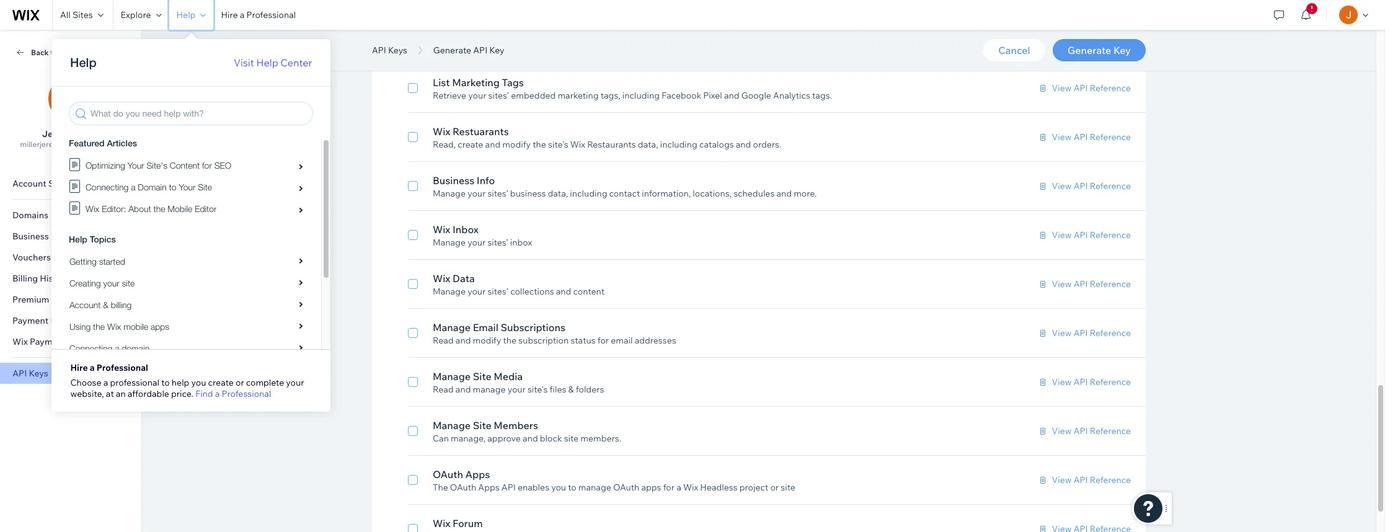 Task type: locate. For each thing, give the bounding box(es) containing it.
1 view api reference link from the top
[[1038, 34, 1132, 45]]

or
[[236, 377, 244, 388], [771, 482, 779, 493]]

your down data
[[468, 286, 486, 297]]

0 vertical spatial for
[[598, 335, 609, 346]]

5 view api reference link from the top
[[1038, 230, 1132, 241]]

1 vertical spatial site's
[[528, 384, 548, 395]]

sites' for workflows
[[488, 41, 509, 52]]

keys for api keys button
[[388, 45, 407, 56]]

data, right restaurants
[[638, 139, 659, 150]]

key
[[1114, 44, 1132, 56], [490, 45, 505, 56]]

or left complete
[[236, 377, 244, 388]]

view api reference for business info
[[1052, 181, 1132, 192]]

None checkbox
[[408, 26, 1132, 52], [408, 75, 1132, 101], [408, 173, 1132, 199], [408, 418, 1132, 444], [408, 26, 1132, 52], [408, 75, 1132, 101], [408, 173, 1132, 199], [408, 418, 1132, 444]]

1 horizontal spatial hire
[[221, 9, 238, 20]]

1 horizontal spatial including
[[623, 90, 660, 101]]

the for restuarants
[[533, 139, 547, 150]]

1 horizontal spatial for
[[664, 482, 675, 493]]

hire up "choose"
[[70, 362, 88, 373]]

2 view from the top
[[1052, 83, 1072, 94]]

business inside sidebar element
[[12, 231, 49, 242]]

your down workflows
[[468, 41, 486, 52]]

modify inside manage email subscriptions read and modify the subscription status for email addresses
[[473, 335, 502, 346]]

and inside manage email subscriptions read and modify the subscription status for email addresses
[[456, 335, 471, 346]]

1 vertical spatial create
[[208, 377, 234, 388]]

list
[[433, 76, 450, 89]]

site's for wix restuarants
[[548, 139, 569, 150]]

2 horizontal spatial to
[[568, 482, 577, 493]]

site up manage, on the left
[[473, 419, 492, 432]]

1 vertical spatial hire a professional
[[70, 362, 148, 373]]

payment methods
[[12, 315, 87, 326]]

site for manage site members
[[473, 419, 492, 432]]

subscriptions down 'billing history' "link"
[[51, 294, 108, 305]]

miller
[[76, 128, 99, 140]]

to left the help
[[161, 377, 170, 388]]

sites' down info
[[488, 188, 509, 199]]

you right enables
[[552, 482, 566, 493]]

1 horizontal spatial the
[[533, 139, 547, 150]]

1 vertical spatial sites'
[[488, 237, 509, 248]]

complete
[[246, 377, 284, 388]]

0 vertical spatial help
[[177, 9, 196, 20]]

0 horizontal spatial the
[[503, 335, 517, 346]]

workflows
[[453, 27, 502, 40]]

3 view api reference from the top
[[1052, 132, 1132, 143]]

read for manage site media
[[433, 384, 454, 395]]

modify down restuarants
[[503, 139, 531, 150]]

email inside manage email subscriptions read and modify the subscription status for email addresses
[[473, 321, 499, 334]]

7 reference from the top
[[1090, 328, 1132, 339]]

view api reference
[[1052, 34, 1132, 45], [1052, 83, 1132, 94], [1052, 132, 1132, 143], [1052, 181, 1132, 192], [1052, 230, 1132, 241], [1052, 279, 1132, 290], [1052, 328, 1132, 339], [1052, 377, 1132, 388], [1052, 426, 1132, 437], [1052, 475, 1132, 486]]

analytics
[[774, 90, 811, 101]]

2 read from the top
[[433, 384, 454, 395]]

2 vertical spatial including
[[570, 188, 608, 199]]

including inside the business info manage your sites' business data, including contact information, locations, schedules and more.
[[570, 188, 608, 199]]

help button
[[169, 0, 214, 30]]

wix inside oauth apps the oauth apps api enables you to manage oauth apps for a wix headless project or site
[[684, 482, 699, 493]]

sites' left collections
[[488, 286, 509, 297]]

sites' down tags
[[489, 90, 509, 101]]

manage down media
[[473, 384, 506, 395]]

hire
[[221, 9, 238, 20], [70, 362, 88, 373]]

the inside manage email subscriptions read and modify the subscription status for email addresses
[[503, 335, 517, 346]]

reference for manage site members
[[1090, 426, 1132, 437]]

can
[[433, 433, 449, 444]]

site's down marketing
[[548, 139, 569, 150]]

0 vertical spatial site
[[564, 433, 579, 444]]

0 horizontal spatial help
[[177, 9, 196, 20]]

0 vertical spatial site's
[[548, 139, 569, 150]]

0 vertical spatial sites'
[[488, 41, 509, 52]]

email
[[51, 231, 73, 242], [473, 321, 499, 334]]

8 reference from the top
[[1090, 377, 1132, 388]]

generate for generate api key
[[434, 45, 472, 56]]

including right tags,
[[623, 90, 660, 101]]

10 view from the top
[[1052, 475, 1072, 486]]

modify up media
[[473, 335, 502, 346]]

8 view api reference from the top
[[1052, 377, 1132, 388]]

0 vertical spatial you
[[191, 377, 206, 388]]

2 vertical spatial to
[[568, 482, 577, 493]]

1 horizontal spatial or
[[771, 482, 779, 493]]

accounts
[[72, 336, 111, 347]]

your down info
[[468, 188, 486, 199]]

phases
[[556, 41, 585, 52]]

keys inside sidebar element
[[29, 368, 48, 379]]

email down data
[[473, 321, 499, 334]]

reference for wix inbox
[[1090, 230, 1132, 241]]

2 manage from the top
[[433, 188, 466, 199]]

manage inside oauth apps the oauth apps api enables you to manage oauth apps for a wix headless project or site
[[579, 482, 612, 493]]

api for manage email subscriptions
[[1074, 328, 1089, 339]]

retrieve
[[433, 90, 467, 101]]

site left media
[[473, 370, 492, 383]]

0 horizontal spatial site's
[[528, 384, 548, 395]]

0 vertical spatial email
[[51, 231, 73, 242]]

0 vertical spatial including
[[623, 90, 660, 101]]

help right explore
[[177, 9, 196, 20]]

professional up visit help center link
[[247, 9, 296, 20]]

read inside manage email subscriptions read and modify the subscription status for email addresses
[[433, 335, 454, 346]]

1 horizontal spatial to
[[161, 377, 170, 388]]

1 horizontal spatial email
[[473, 321, 499, 334]]

manage inside the business info manage your sites' business data, including contact information, locations, schedules and more.
[[433, 188, 466, 199]]

data,
[[638, 139, 659, 150], [548, 188, 568, 199]]

create down restuarants
[[458, 139, 484, 150]]

create
[[458, 139, 484, 150], [208, 377, 234, 388]]

1 horizontal spatial api keys
[[372, 45, 407, 56]]

1 view from the top
[[1052, 34, 1072, 45]]

4 view api reference from the top
[[1052, 181, 1132, 192]]

view
[[1052, 34, 1072, 45], [1052, 83, 1072, 94], [1052, 132, 1072, 143], [1052, 181, 1072, 192], [1052, 230, 1072, 241], [1052, 279, 1072, 290], [1052, 328, 1072, 339], [1052, 377, 1072, 388], [1052, 426, 1072, 437], [1052, 475, 1072, 486]]

wix up read,
[[433, 125, 451, 138]]

&
[[569, 384, 574, 395]]

business
[[510, 188, 546, 199]]

business inside the business info manage your sites' business data, including contact information, locations, schedules and more.
[[433, 174, 475, 187]]

wix down payment
[[12, 336, 28, 347]]

your down marketing
[[469, 90, 487, 101]]

3 manage from the top
[[433, 237, 466, 248]]

sites' for info
[[488, 188, 509, 199]]

business down domains
[[12, 231, 49, 242]]

5 reference from the top
[[1090, 230, 1132, 241]]

to right enables
[[568, 482, 577, 493]]

view for manage site members
[[1052, 426, 1072, 437]]

price.
[[171, 388, 194, 400]]

site's left files
[[528, 384, 548, 395]]

wix inside sidebar element
[[12, 336, 28, 347]]

generate
[[1068, 44, 1112, 56], [434, 45, 472, 56]]

manage,
[[451, 433, 486, 444]]

9 reference from the top
[[1090, 426, 1132, 437]]

the inside wix restuarants read, create and modify the site's wix restaurants data, including catalogs and orders.
[[533, 139, 547, 150]]

0 horizontal spatial subscriptions
[[51, 294, 108, 305]]

or inside oauth apps the oauth apps api enables you to manage oauth apps for a wix headless project or site
[[771, 482, 779, 493]]

0 horizontal spatial email
[[51, 231, 73, 242]]

view for list marketing tags
[[1052, 83, 1072, 94]]

6 view api reference link from the top
[[1038, 279, 1132, 290]]

api keys inside sidebar element
[[12, 368, 48, 379]]

apps up forum
[[479, 482, 500, 493]]

1 vertical spatial modify
[[473, 335, 502, 346]]

data, right business
[[548, 188, 568, 199]]

0 vertical spatial to
[[50, 47, 58, 57]]

a right apps
[[677, 482, 682, 493]]

email inside business email link
[[51, 231, 73, 242]]

including inside list marketing tags retrieve your sites' embedded marketing tags, including facebook pixel and google analytics tags.
[[623, 90, 660, 101]]

0 horizontal spatial create
[[208, 377, 234, 388]]

manage down the members.
[[579, 482, 612, 493]]

4 reference from the top
[[1090, 181, 1132, 192]]

reference for wix data
[[1090, 279, 1132, 290]]

5 view api reference from the top
[[1052, 230, 1132, 241]]

wix for wix inbox manage your sites' inbox
[[433, 223, 451, 236]]

api for wix data
[[1074, 279, 1089, 290]]

view api reference for manage email subscriptions
[[1052, 328, 1132, 339]]

1 vertical spatial data,
[[548, 188, 568, 199]]

your down inbox
[[468, 237, 486, 248]]

0 horizontal spatial modify
[[473, 335, 502, 346]]

1 horizontal spatial key
[[1114, 44, 1132, 56]]

collections
[[511, 286, 554, 297]]

you right the help
[[191, 377, 206, 388]]

0 vertical spatial modify
[[503, 139, 531, 150]]

0 vertical spatial create
[[458, 139, 484, 150]]

and inside manage site media read and manage your site's files & folders
[[456, 384, 471, 395]]

0 vertical spatial api keys
[[372, 45, 407, 56]]

modify for email
[[473, 335, 502, 346]]

wix inside wix workflows manage your sites' workflows, phases and cards
[[433, 27, 451, 40]]

7 view from the top
[[1052, 328, 1072, 339]]

methods
[[51, 315, 87, 326]]

view api reference for list marketing tags
[[1052, 83, 1132, 94]]

your inside wix inbox manage your sites' inbox
[[468, 237, 486, 248]]

0 vertical spatial sites'
[[488, 188, 509, 199]]

google
[[742, 90, 772, 101]]

wix for wix data manage your sites' collections and content
[[433, 272, 451, 285]]

0 vertical spatial manage
[[473, 384, 506, 395]]

0 horizontal spatial keys
[[29, 368, 48, 379]]

0 vertical spatial subscriptions
[[51, 294, 108, 305]]

0 horizontal spatial to
[[50, 47, 58, 57]]

jeremy
[[42, 128, 74, 140]]

billing
[[12, 273, 38, 284]]

including left catalogs
[[661, 139, 698, 150]]

generate key
[[1068, 44, 1132, 56]]

sites' inside the business info manage your sites' business data, including contact information, locations, schedules and more.
[[488, 188, 509, 199]]

1 vertical spatial the
[[503, 335, 517, 346]]

1 horizontal spatial subscriptions
[[501, 321, 566, 334]]

0 vertical spatial data,
[[638, 139, 659, 150]]

1 horizontal spatial business
[[433, 174, 475, 187]]

help right visit
[[257, 56, 278, 69]]

10 view api reference link from the top
[[1038, 475, 1132, 486]]

9 view api reference link from the top
[[1038, 426, 1132, 437]]

1 read from the top
[[433, 335, 454, 346]]

2 view api reference link from the top
[[1038, 83, 1132, 94]]

0 horizontal spatial you
[[191, 377, 206, 388]]

wix restuarants read, create and modify the site's wix restaurants data, including catalogs and orders.
[[433, 125, 782, 150]]

subscriptions inside manage email subscriptions read and modify the subscription status for email addresses
[[501, 321, 566, 334]]

sites' inside wix workflows manage your sites' workflows, phases and cards
[[488, 41, 509, 52]]

hire right the help button
[[221, 9, 238, 20]]

api for business info
[[1074, 181, 1089, 192]]

your down media
[[508, 384, 526, 395]]

premium
[[12, 294, 49, 305]]

sites' for inbox
[[488, 237, 509, 248]]

1 horizontal spatial generate
[[1068, 44, 1112, 56]]

the down embedded at left top
[[533, 139, 547, 150]]

create inside wix restuarants read, create and modify the site's wix restaurants data, including catalogs and orders.
[[458, 139, 484, 150]]

hire a professional up at
[[70, 362, 148, 373]]

visit help center
[[234, 56, 312, 69]]

keys inside button
[[388, 45, 407, 56]]

sites'
[[488, 188, 509, 199], [488, 237, 509, 248]]

wix left inbox
[[433, 223, 451, 236]]

data, inside the business info manage your sites' business data, including contact information, locations, schedules and more.
[[548, 188, 568, 199]]

the
[[433, 482, 448, 493]]

hire a professional up visit
[[221, 9, 296, 20]]

0 vertical spatial site
[[60, 47, 74, 57]]

0 horizontal spatial api keys
[[12, 368, 48, 379]]

1 sites' from the top
[[488, 188, 509, 199]]

6 view api reference from the top
[[1052, 279, 1132, 290]]

for
[[598, 335, 609, 346], [664, 482, 675, 493]]

including left contact
[[570, 188, 608, 199]]

1 horizontal spatial data,
[[638, 139, 659, 150]]

site inside manage site members can manage, approve and block site members.
[[473, 419, 492, 432]]

site's inside wix restuarants read, create and modify the site's wix restaurants data, including catalogs and orders.
[[548, 139, 569, 150]]

1 vertical spatial to
[[161, 377, 170, 388]]

0 horizontal spatial site
[[564, 433, 579, 444]]

0 vertical spatial or
[[236, 377, 244, 388]]

wix inside wix inbox manage your sites' inbox
[[433, 223, 451, 236]]

wix payments accounts
[[12, 336, 111, 347]]

schedules
[[734, 188, 775, 199]]

1 vertical spatial sites'
[[489, 90, 509, 101]]

help
[[177, 9, 196, 20], [257, 56, 278, 69]]

reference
[[1090, 34, 1132, 45], [1090, 83, 1132, 94], [1090, 132, 1132, 143], [1090, 181, 1132, 192], [1090, 230, 1132, 241], [1090, 279, 1132, 290], [1090, 328, 1132, 339], [1090, 377, 1132, 388], [1090, 426, 1132, 437], [1090, 475, 1132, 486]]

8 view api reference link from the top
[[1038, 377, 1132, 388]]

approve
[[488, 433, 521, 444]]

1 horizontal spatial modify
[[503, 139, 531, 150]]

1 vertical spatial help
[[257, 56, 278, 69]]

subscriptions
[[51, 294, 108, 305], [501, 321, 566, 334]]

and inside wix data manage your sites' collections and content
[[556, 286, 572, 297]]

tags,
[[601, 90, 621, 101]]

wix left headless
[[684, 482, 699, 493]]

to right back
[[50, 47, 58, 57]]

1 vertical spatial you
[[552, 482, 566, 493]]

site's inside manage site media read and manage your site's files & folders
[[528, 384, 548, 395]]

all
[[60, 9, 71, 20]]

0 horizontal spatial generate
[[434, 45, 472, 56]]

1 vertical spatial for
[[664, 482, 675, 493]]

0 horizontal spatial business
[[12, 231, 49, 242]]

account settings link
[[0, 173, 141, 194]]

manage
[[433, 41, 466, 52], [433, 188, 466, 199], [433, 237, 466, 248], [433, 286, 466, 297], [433, 321, 471, 334], [433, 370, 471, 383], [433, 419, 471, 432]]

data, inside wix restuarants read, create and modify the site's wix restaurants data, including catalogs and orders.
[[638, 139, 659, 150]]

1 vertical spatial subscriptions
[[501, 321, 566, 334]]

1 vertical spatial api keys
[[12, 368, 48, 379]]

read inside manage site media read and manage your site's files & folders
[[433, 384, 454, 395]]

wix workflows manage your sites' workflows, phases and cards
[[433, 27, 626, 52]]

0 horizontal spatial hire
[[70, 362, 88, 373]]

for right apps
[[664, 482, 675, 493]]

2 vertical spatial professional
[[222, 388, 271, 400]]

your inside the business info manage your sites' business data, including contact information, locations, schedules and more.
[[468, 188, 486, 199]]

api keys inside button
[[372, 45, 407, 56]]

generate for generate key
[[1068, 44, 1112, 56]]

0 horizontal spatial or
[[236, 377, 244, 388]]

view api reference for wix inbox
[[1052, 230, 1132, 241]]

7 view api reference link from the top
[[1038, 328, 1132, 339]]

0 vertical spatial professional
[[247, 9, 296, 20]]

1 vertical spatial including
[[661, 139, 698, 150]]

create inside choose a professional to help you create or complete your website, at an affordable price.
[[208, 377, 234, 388]]

your inside list marketing tags retrieve your sites' embedded marketing tags, including facebook pixel and google analytics tags.
[[469, 90, 487, 101]]

api keys for api keys link
[[12, 368, 48, 379]]

subscriptions up subscription
[[501, 321, 566, 334]]

1 horizontal spatial site's
[[548, 139, 569, 150]]

create right price.
[[208, 377, 234, 388]]

1 horizontal spatial manage
[[579, 482, 612, 493]]

view api reference for wix data
[[1052, 279, 1132, 290]]

view api reference link for manage site media
[[1038, 377, 1132, 388]]

api for manage site media
[[1074, 377, 1089, 388]]

api keys for api keys button
[[372, 45, 407, 56]]

2 vertical spatial sites'
[[488, 286, 509, 297]]

your right complete
[[286, 377, 304, 388]]

manage site media read and manage your site's files & folders
[[433, 370, 604, 395]]

1 vertical spatial keys
[[29, 368, 48, 379]]

api for wix workflows
[[1074, 34, 1089, 45]]

6 view from the top
[[1052, 279, 1072, 290]]

site right block
[[564, 433, 579, 444]]

0 vertical spatial keys
[[388, 45, 407, 56]]

the left subscription
[[503, 335, 517, 346]]

0 horizontal spatial for
[[598, 335, 609, 346]]

account
[[12, 178, 46, 189]]

0 vertical spatial read
[[433, 335, 454, 346]]

to inside choose a professional to help you create or complete your website, at an affordable price.
[[161, 377, 170, 388]]

5 manage from the top
[[433, 321, 471, 334]]

wix
[[433, 27, 451, 40], [433, 125, 451, 138], [571, 139, 586, 150], [433, 223, 451, 236], [433, 272, 451, 285], [12, 336, 28, 347], [684, 482, 699, 493], [433, 517, 451, 530]]

1 vertical spatial site
[[781, 482, 796, 493]]

manage inside wix data manage your sites' collections and content
[[433, 286, 466, 297]]

to inside "link"
[[50, 47, 58, 57]]

3 reference from the top
[[1090, 132, 1132, 143]]

4 view api reference link from the top
[[1038, 181, 1132, 192]]

keys for api keys link
[[29, 368, 48, 379]]

0 vertical spatial apps
[[466, 468, 490, 481]]

site right project
[[781, 482, 796, 493]]

site's
[[548, 139, 569, 150], [528, 384, 548, 395]]

1 horizontal spatial site
[[781, 482, 796, 493]]

jeremy miller millerjeremy500@gmail.com
[[20, 128, 121, 149]]

api for list marketing tags
[[1074, 83, 1089, 94]]

6 manage from the top
[[433, 370, 471, 383]]

a left an
[[103, 377, 108, 388]]

1 manage from the top
[[433, 41, 466, 52]]

apps down manage, on the left
[[466, 468, 490, 481]]

wix inside wix data manage your sites' collections and content
[[433, 272, 451, 285]]

wix forum
[[433, 517, 483, 530]]

2 reference from the top
[[1090, 83, 1132, 94]]

wix up generate api key button
[[433, 27, 451, 40]]

2 view api reference from the top
[[1052, 83, 1132, 94]]

5 view from the top
[[1052, 230, 1072, 241]]

email down domains link
[[51, 231, 73, 242]]

view api reference link for manage site members
[[1038, 426, 1132, 437]]

0 vertical spatial business
[[433, 174, 475, 187]]

generate api key button
[[427, 41, 511, 60]]

api for wix inbox
[[1074, 230, 1089, 241]]

site inside manage site media read and manage your site's files & folders
[[473, 370, 492, 383]]

Wix Forum checkbox
[[408, 516, 1132, 532]]

7 manage from the top
[[433, 419, 471, 432]]

api inside sidebar element
[[12, 368, 27, 379]]

1 vertical spatial read
[[433, 384, 454, 395]]

sites' down workflows
[[488, 41, 509, 52]]

3 view api reference link from the top
[[1038, 132, 1132, 143]]

for left email
[[598, 335, 609, 346]]

a up visit
[[240, 9, 245, 20]]

1 vertical spatial site
[[473, 370, 492, 383]]

9 view api reference from the top
[[1052, 426, 1132, 437]]

wix inside checkbox
[[433, 517, 451, 530]]

1 view api reference from the top
[[1052, 34, 1132, 45]]

business left info
[[433, 174, 475, 187]]

7 view api reference from the top
[[1052, 328, 1132, 339]]

4 view from the top
[[1052, 181, 1072, 192]]

business
[[433, 174, 475, 187], [12, 231, 49, 242]]

sites' inside wix data manage your sites' collections and content
[[488, 286, 509, 297]]

8 view from the top
[[1052, 377, 1072, 388]]

apps
[[642, 482, 662, 493]]

1 vertical spatial business
[[12, 231, 49, 242]]

1 reference from the top
[[1090, 34, 1132, 45]]

0 vertical spatial hire
[[221, 9, 238, 20]]

10 view api reference from the top
[[1052, 475, 1132, 486]]

9 view from the top
[[1052, 426, 1072, 437]]

media
[[494, 370, 523, 383]]

0 vertical spatial hire a professional
[[221, 9, 296, 20]]

0 horizontal spatial manage
[[473, 384, 506, 395]]

keys
[[388, 45, 407, 56], [29, 368, 48, 379]]

project
[[740, 482, 769, 493]]

find
[[195, 388, 213, 400]]

1 vertical spatial or
[[771, 482, 779, 493]]

wix left data
[[433, 272, 451, 285]]

1 vertical spatial email
[[473, 321, 499, 334]]

professional up professional
[[97, 362, 148, 373]]

1 vertical spatial manage
[[579, 482, 612, 493]]

including
[[623, 90, 660, 101], [661, 139, 698, 150], [570, 188, 608, 199]]

1 horizontal spatial you
[[552, 482, 566, 493]]

site right back
[[60, 47, 74, 57]]

4 manage from the top
[[433, 286, 466, 297]]

sites'
[[488, 41, 509, 52], [489, 90, 509, 101], [488, 286, 509, 297]]

wix left forum
[[433, 517, 451, 530]]

business email link
[[0, 226, 141, 247]]

oauth
[[433, 468, 463, 481], [450, 482, 477, 493], [613, 482, 640, 493]]

view for wix workflows
[[1052, 34, 1072, 45]]

modify
[[503, 139, 531, 150], [473, 335, 502, 346]]

1 horizontal spatial help
[[257, 56, 278, 69]]

or right project
[[771, 482, 779, 493]]

api keys link
[[0, 363, 141, 384]]

manage
[[473, 384, 506, 395], [579, 482, 612, 493]]

0 horizontal spatial including
[[570, 188, 608, 199]]

2 horizontal spatial including
[[661, 139, 698, 150]]

0 horizontal spatial data,
[[548, 188, 568, 199]]

view for wix inbox
[[1052, 230, 1072, 241]]

professional right find
[[222, 388, 271, 400]]

view api reference link for wix workflows
[[1038, 34, 1132, 45]]

2 vertical spatial site
[[473, 419, 492, 432]]

sites' inside wix inbox manage your sites' inbox
[[488, 237, 509, 248]]

2 sites' from the top
[[488, 237, 509, 248]]

sites' left the inbox
[[488, 237, 509, 248]]

modify inside wix restuarants read, create and modify the site's wix restaurants data, including catalogs and orders.
[[503, 139, 531, 150]]

1 vertical spatial apps
[[479, 482, 500, 493]]

6 reference from the top
[[1090, 279, 1132, 290]]

3 view from the top
[[1052, 132, 1072, 143]]

premium subscriptions
[[12, 294, 108, 305]]

vouchers link
[[0, 247, 141, 268]]

premium subscriptions link
[[0, 289, 141, 310]]

site inside oauth apps the oauth apps api enables you to manage oauth apps for a wix headless project or site
[[781, 482, 796, 493]]

manage inside manage site media read and manage your site's files & folders
[[473, 384, 506, 395]]

None checkbox
[[408, 124, 1132, 150], [408, 222, 1132, 248], [408, 271, 1132, 297], [408, 320, 1132, 346], [408, 369, 1132, 395], [408, 467, 1132, 493], [408, 124, 1132, 150], [408, 222, 1132, 248], [408, 271, 1132, 297], [408, 320, 1132, 346], [408, 369, 1132, 395], [408, 467, 1132, 493]]

10 reference from the top
[[1090, 475, 1132, 486]]



Task type: vqa. For each thing, say whether or not it's contained in the screenshot.
set to the bottom
no



Task type: describe. For each thing, give the bounding box(es) containing it.
manage inside manage site media read and manage your site's files & folders
[[433, 370, 471, 383]]

back to site dashboard link
[[15, 47, 127, 58]]

files
[[550, 384, 567, 395]]

cancel
[[999, 44, 1031, 56]]

to inside oauth apps the oauth apps api enables you to manage oauth apps for a wix headless project or site
[[568, 482, 577, 493]]

site inside manage site members can manage, approve and block site members.
[[564, 433, 579, 444]]

billing history link
[[0, 268, 141, 289]]

view api reference for wix restuarants
[[1052, 132, 1132, 143]]

you inside oauth apps the oauth apps api enables you to manage oauth apps for a wix headless project or site
[[552, 482, 566, 493]]

affordable
[[128, 388, 169, 400]]

generate api key
[[434, 45, 505, 56]]

view api reference link for wix inbox
[[1038, 230, 1132, 241]]

sidebar element
[[0, 30, 142, 532]]

site for manage site media
[[473, 370, 492, 383]]

website,
[[70, 388, 104, 400]]

your inside wix workflows manage your sites' workflows, phases and cards
[[468, 41, 486, 52]]

business for info
[[433, 174, 475, 187]]

wix for wix workflows manage your sites' workflows, phases and cards
[[433, 27, 451, 40]]

generate key button
[[1053, 39, 1146, 61]]

manage site members can manage, approve and block site members.
[[433, 419, 622, 444]]

view api reference link for business info
[[1038, 181, 1132, 192]]

sites' for data
[[488, 286, 509, 297]]

forum
[[453, 517, 483, 530]]

wix for wix forum
[[433, 517, 451, 530]]

workflows,
[[511, 41, 554, 52]]

orders.
[[753, 139, 782, 150]]

api for wix restuarants
[[1074, 132, 1089, 143]]

billing history
[[12, 273, 70, 284]]

wix data manage your sites' collections and content
[[433, 272, 605, 297]]

more.
[[794, 188, 817, 199]]

view for manage email subscriptions
[[1052, 328, 1072, 339]]

millerjeremy500@gmail.com
[[20, 140, 121, 149]]

dashboard
[[76, 47, 115, 57]]

your inside choose a professional to help you create or complete your website, at an affordable price.
[[286, 377, 304, 388]]

view api reference for manage site media
[[1052, 377, 1132, 388]]

settings
[[48, 178, 83, 189]]

a inside choose a professional to help you create or complete your website, at an affordable price.
[[103, 377, 108, 388]]

the for email
[[503, 335, 517, 346]]

view api reference link for list marketing tags
[[1038, 83, 1132, 94]]

list marketing tags retrieve your sites' embedded marketing tags, including facebook pixel and google analytics tags.
[[433, 76, 833, 101]]

view api reference link for oauth apps
[[1038, 475, 1132, 486]]

view for business info
[[1052, 181, 1072, 192]]

and inside list marketing tags retrieve your sites' embedded marketing tags, including facebook pixel and google analytics tags.
[[725, 90, 740, 101]]

1 vertical spatial professional
[[97, 362, 148, 373]]

block
[[540, 433, 562, 444]]

for inside manage email subscriptions read and modify the subscription status for email addresses
[[598, 335, 609, 346]]

email
[[611, 335, 633, 346]]

view api reference link for wix data
[[1038, 279, 1132, 290]]

oauth apps the oauth apps api enables you to manage oauth apps for a wix headless project or site
[[433, 468, 796, 493]]

professional
[[110, 377, 159, 388]]

view for oauth apps
[[1052, 475, 1072, 486]]

contact
[[610, 188, 640, 199]]

back
[[31, 47, 49, 57]]

restuarants
[[453, 125, 509, 138]]

email for manage
[[473, 321, 499, 334]]

api for manage site members
[[1074, 426, 1089, 437]]

payment
[[12, 315, 49, 326]]

0 horizontal spatial hire a professional
[[70, 362, 148, 373]]

a inside oauth apps the oauth apps api enables you to manage oauth apps for a wix headless project or site
[[677, 482, 682, 493]]

reference for oauth apps
[[1090, 475, 1132, 486]]

folders
[[576, 384, 604, 395]]

wix for wix restuarants read, create and modify the site's wix restaurants data, including catalogs and orders.
[[433, 125, 451, 138]]

including inside wix restuarants read, create and modify the site's wix restaurants data, including catalogs and orders.
[[661, 139, 698, 150]]

wix payments accounts link
[[0, 331, 141, 352]]

a right find
[[215, 388, 220, 400]]

read,
[[433, 139, 456, 150]]

content
[[574, 286, 605, 297]]

api inside oauth apps the oauth apps api enables you to manage oauth apps for a wix headless project or site
[[502, 482, 516, 493]]

modify for restuarants
[[503, 139, 531, 150]]

your inside manage site media read and manage your site's files & folders
[[508, 384, 526, 395]]

visit help center link
[[234, 55, 312, 70]]

a up "choose"
[[90, 362, 95, 373]]

your inside wix data manage your sites' collections and content
[[468, 286, 486, 297]]

choose a professional to help you create or complete your website, at an affordable price.
[[70, 377, 304, 400]]

oauth right the
[[450, 482, 477, 493]]

view for manage site media
[[1052, 377, 1072, 388]]

professional for find a professional link
[[222, 388, 271, 400]]

and inside manage site members can manage, approve and block site members.
[[523, 433, 538, 444]]

info
[[477, 174, 495, 187]]

wix for wix payments accounts
[[12, 336, 28, 347]]

1 vertical spatial hire
[[70, 362, 88, 373]]

back to site dashboard
[[31, 47, 115, 57]]

reference for wix workflows
[[1090, 34, 1132, 45]]

hire a professional link
[[214, 0, 304, 30]]

status
[[571, 335, 596, 346]]

or inside choose a professional to help you create or complete your website, at an affordable price.
[[236, 377, 244, 388]]

subscription
[[519, 335, 569, 346]]

help inside button
[[177, 9, 196, 20]]

business for email
[[12, 231, 49, 242]]

view api reference for manage site members
[[1052, 426, 1132, 437]]

1 horizontal spatial hire a professional
[[221, 9, 296, 20]]

view for wix data
[[1052, 279, 1072, 290]]

manage inside wix workflows manage your sites' workflows, phases and cards
[[433, 41, 466, 52]]

marketing
[[452, 76, 500, 89]]

0 horizontal spatial key
[[490, 45, 505, 56]]

sites' inside list marketing tags retrieve your sites' embedded marketing tags, including facebook pixel and google analytics tags.
[[489, 90, 509, 101]]

inbox
[[453, 223, 479, 236]]

members
[[494, 419, 539, 432]]

tags.
[[813, 90, 833, 101]]

explore
[[121, 9, 151, 20]]

reference for wix restuarants
[[1090, 132, 1132, 143]]

manage inside manage email subscriptions read and modify the subscription status for email addresses
[[433, 321, 471, 334]]

reference for list marketing tags
[[1090, 83, 1132, 94]]

wix left restaurants
[[571, 139, 586, 150]]

business info manage your sites' business data, including contact information, locations, schedules and more.
[[433, 174, 817, 199]]

reference for manage site media
[[1090, 377, 1132, 388]]

catalogs
[[700, 139, 734, 150]]

api for oauth apps
[[1074, 475, 1089, 486]]

view api reference for oauth apps
[[1052, 475, 1132, 486]]

sites
[[73, 9, 93, 20]]

site inside "link"
[[60, 47, 74, 57]]

locations,
[[693, 188, 732, 199]]

and inside the business info manage your sites' business data, including contact information, locations, schedules and more.
[[777, 188, 792, 199]]

site's for manage site media
[[528, 384, 548, 395]]

view api reference link for wix restuarants
[[1038, 132, 1132, 143]]

headless
[[701, 482, 738, 493]]

domains link
[[0, 205, 141, 226]]

find a professional link
[[195, 388, 271, 400]]

you inside choose a professional to help you create or complete your website, at an affordable price.
[[191, 377, 206, 388]]

center
[[281, 56, 312, 69]]

tags
[[502, 76, 524, 89]]

an
[[116, 388, 126, 400]]

reference for manage email subscriptions
[[1090, 328, 1132, 339]]

reference for business info
[[1090, 181, 1132, 192]]

view api reference link for manage email subscriptions
[[1038, 328, 1132, 339]]

oauth up the
[[433, 468, 463, 481]]

api keys button
[[366, 41, 414, 60]]

addresses
[[635, 335, 677, 346]]

manage inside wix inbox manage your sites' inbox
[[433, 237, 466, 248]]

inbox
[[510, 237, 532, 248]]

at
[[106, 388, 114, 400]]

view api reference for wix workflows
[[1052, 34, 1132, 45]]

embedded
[[511, 90, 556, 101]]

information,
[[642, 188, 691, 199]]

manage email subscriptions read and modify the subscription status for email addresses
[[433, 321, 677, 346]]

manage inside manage site members can manage, approve and block site members.
[[433, 419, 471, 432]]

help
[[172, 377, 189, 388]]

payment methods link
[[0, 310, 141, 331]]

subscriptions inside sidebar element
[[51, 294, 108, 305]]

professional for hire a professional link at left
[[247, 9, 296, 20]]

view for wix restuarants
[[1052, 132, 1072, 143]]

oauth left apps
[[613, 482, 640, 493]]

all sites
[[60, 9, 93, 20]]

domains
[[12, 210, 48, 221]]

restaurants
[[588, 139, 636, 150]]

members.
[[581, 433, 622, 444]]

find a professional
[[195, 388, 271, 400]]

cancel button
[[984, 39, 1046, 61]]

vouchers
[[12, 252, 51, 263]]

visit
[[234, 56, 254, 69]]

wix inbox manage your sites' inbox
[[433, 223, 532, 248]]

cards
[[604, 41, 626, 52]]

for inside oauth apps the oauth apps api enables you to manage oauth apps for a wix headless project or site
[[664, 482, 675, 493]]

and inside wix workflows manage your sites' workflows, phases and cards
[[587, 41, 602, 52]]

read for manage email subscriptions
[[433, 335, 454, 346]]

email for business
[[51, 231, 73, 242]]

pixel
[[704, 90, 723, 101]]



